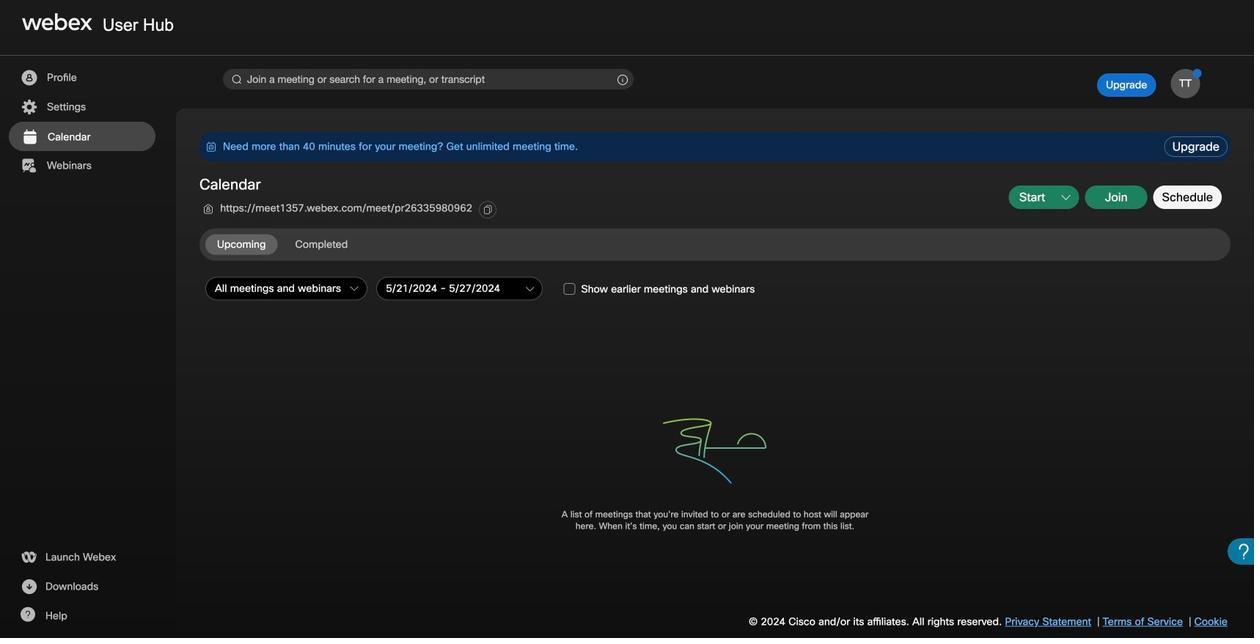 Task type: locate. For each thing, give the bounding box(es) containing it.
tab panel inside calendar element
[[200, 274, 1234, 572]]

copy image
[[483, 205, 493, 215]]

mds message queing_bold image
[[205, 141, 217, 153]]

tab list
[[205, 234, 366, 255]]

start a meeting options image
[[1062, 193, 1071, 202]]

region
[[200, 132, 1162, 161]]

calendar element
[[0, 109, 1255, 638]]

1 horizontal spatial tab
[[284, 234, 360, 255]]

tab list inside calendar element
[[205, 234, 366, 255]]

tab
[[205, 234, 278, 255], [284, 234, 360, 255]]

cisco webex image
[[22, 13, 92, 31]]

0 horizontal spatial tab
[[205, 234, 278, 255]]

tab panel
[[200, 274, 1234, 572]]

Join a meeting or search for a meeting, or transcript text field
[[223, 69, 634, 90]]

mds people circle_filled image
[[20, 69, 38, 87]]



Task type: describe. For each thing, give the bounding box(es) containing it.
mds meetings_filled image
[[21, 128, 39, 146]]

mds webex helix filled image
[[20, 549, 38, 566]]

mds webinar_filled image
[[20, 157, 38, 175]]

mds settings_filled image
[[20, 98, 38, 116]]

ng help active image
[[20, 607, 35, 622]]

mds content download_filled image
[[20, 578, 38, 596]]

region inside calendar element
[[200, 132, 1162, 161]]

1 tab from the left
[[205, 234, 278, 255]]

2 tab from the left
[[284, 234, 360, 255]]



